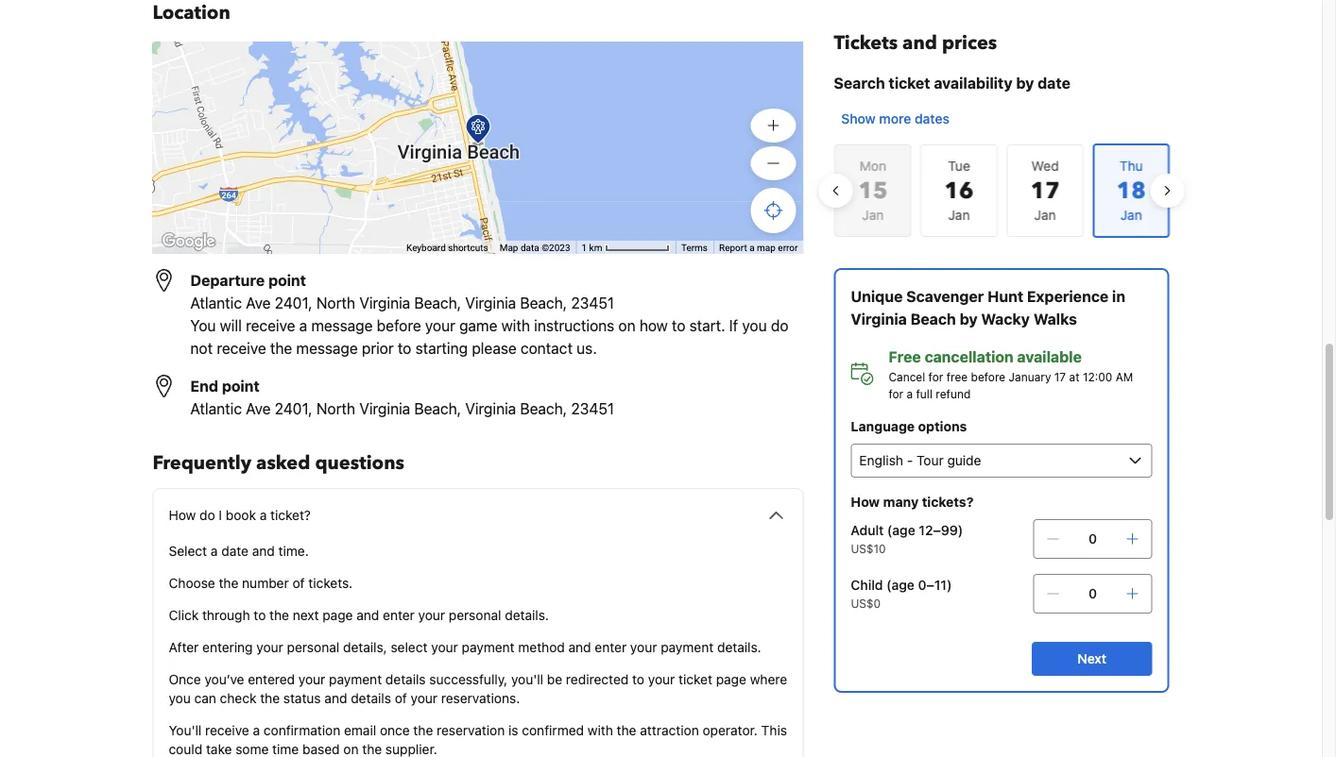Task type: locate. For each thing, give the bounding box(es) containing it.
point right the end
[[222, 378, 260, 396]]

0 vertical spatial before
[[377, 317, 421, 335]]

0 vertical spatial page
[[323, 608, 353, 624]]

wed
[[1031, 158, 1059, 174]]

with right confirmed
[[588, 723, 613, 739]]

asked
[[256, 451, 310, 477]]

0 horizontal spatial on
[[343, 742, 359, 758]]

a
[[750, 242, 755, 254], [299, 317, 307, 335], [907, 387, 913, 401], [260, 508, 267, 524], [211, 544, 218, 559], [253, 723, 260, 739]]

0 vertical spatial details
[[386, 672, 426, 688]]

show more dates
[[841, 111, 950, 127]]

book
[[226, 508, 256, 524]]

for down "cancel"
[[889, 387, 904, 401]]

a inside the "free cancellation available cancel for free before january 17 at 12:00 am for a full refund"
[[907, 387, 913, 401]]

2 (age from the top
[[887, 578, 915, 593]]

1 vertical spatial date
[[221, 544, 249, 559]]

1 jan from the left
[[862, 207, 884, 223]]

north inside end point atlantic ave 2401, north virginia beach, virginia beach, 23451
[[316, 400, 355, 418]]

adult
[[851, 523, 884, 539]]

the up 'supplier.'
[[413, 723, 433, 739]]

1 vertical spatial do
[[199, 508, 215, 524]]

a left full
[[907, 387, 913, 401]]

by down scavenger
[[960, 310, 978, 328]]

personal up after entering your personal details, select your payment method and enter your payment details.
[[449, 608, 501, 624]]

jan for 16
[[948, 207, 970, 223]]

you inside departure point atlantic ave 2401, north virginia beach, virginia beach, 23451 you will receive a message before your game with instructions on how to start. if you do not receive the message prior to starting please contact us.
[[742, 317, 767, 335]]

how for how do i book a ticket?
[[169, 508, 196, 524]]

atlantic down departure at the left of page
[[190, 294, 242, 312]]

1 vertical spatial 17
[[1054, 370, 1066, 384]]

2 ave from the top
[[246, 400, 271, 418]]

do right if
[[771, 317, 789, 335]]

(age inside the 'child (age 0–11) us$0'
[[887, 578, 915, 593]]

ticket up attraction at the bottom of page
[[679, 672, 713, 688]]

0 vertical spatial you
[[742, 317, 767, 335]]

region
[[819, 136, 1185, 246]]

point inside departure point atlantic ave 2401, north virginia beach, virginia beach, 23451 you will receive a message before your game with instructions on how to start. if you do not receive the message prior to starting please contact us.
[[268, 272, 306, 290]]

payment down details,
[[329, 672, 382, 688]]

0 vertical spatial ave
[[246, 294, 271, 312]]

1 horizontal spatial by
[[1016, 74, 1034, 92]]

ave for end
[[246, 400, 271, 418]]

details. up method
[[505, 608, 549, 624]]

0 horizontal spatial ticket
[[679, 672, 713, 688]]

1 vertical spatial receive
[[217, 340, 266, 358]]

take
[[206, 742, 232, 758]]

1 horizontal spatial before
[[971, 370, 1006, 384]]

your
[[425, 317, 455, 335], [418, 608, 445, 624], [256, 640, 283, 656], [431, 640, 458, 656], [630, 640, 657, 656], [299, 672, 325, 688], [648, 672, 675, 688], [411, 691, 438, 707]]

jan down '16'
[[948, 207, 970, 223]]

receive right will
[[246, 317, 295, 335]]

mon 15 jan
[[858, 158, 887, 223]]

this
[[761, 723, 787, 739]]

17
[[1030, 175, 1060, 206], [1054, 370, 1066, 384]]

personal
[[449, 608, 501, 624], [287, 640, 339, 656]]

1 0 from the top
[[1089, 532, 1097, 547]]

how do i book a ticket? element
[[169, 527, 788, 758]]

the down email
[[362, 742, 382, 758]]

0 vertical spatial ticket
[[889, 74, 930, 92]]

and left prices
[[903, 30, 937, 56]]

0 vertical spatial atlantic
[[190, 294, 242, 312]]

beach, down starting
[[414, 400, 461, 418]]

personal down next
[[287, 640, 339, 656]]

©2023
[[542, 242, 570, 254]]

do left i
[[199, 508, 215, 524]]

tickets and prices
[[834, 30, 997, 56]]

message left prior
[[296, 340, 358, 358]]

1 2401, from the top
[[275, 294, 313, 312]]

available
[[1017, 348, 1082, 366]]

0 vertical spatial by
[[1016, 74, 1034, 92]]

cancel
[[889, 370, 925, 384]]

options
[[918, 419, 967, 435]]

a right select
[[211, 544, 218, 559]]

the down entered
[[260, 691, 280, 707]]

point for departure
[[268, 272, 306, 290]]

2 2401, from the top
[[275, 400, 313, 418]]

once you've entered your payment details successfully, you'll be redirected to your ticket page where you can check the status and details of your reservations.
[[169, 672, 787, 707]]

based
[[302, 742, 340, 758]]

(age down many
[[887, 523, 915, 539]]

could
[[169, 742, 202, 758]]

0 vertical spatial enter
[[383, 608, 415, 624]]

1 23451 from the top
[[571, 294, 614, 312]]

confirmed
[[522, 723, 584, 739]]

receive up take at the left bottom of the page
[[205, 723, 249, 739]]

23451 inside departure point atlantic ave 2401, north virginia beach, virginia beach, 23451 you will receive a message before your game with instructions on how to start. if you do not receive the message prior to starting please contact us.
[[571, 294, 614, 312]]

0 vertical spatial 23451
[[571, 294, 614, 312]]

1 vertical spatial details.
[[717, 640, 761, 656]]

do inside how do i book a ticket? dropdown button
[[199, 508, 215, 524]]

0 vertical spatial message
[[311, 317, 373, 335]]

once
[[169, 672, 201, 688]]

1 horizontal spatial page
[[716, 672, 747, 688]]

0 horizontal spatial before
[[377, 317, 421, 335]]

how up select
[[169, 508, 196, 524]]

atlantic inside departure point atlantic ave 2401, north virginia beach, virginia beach, 23451 you will receive a message before your game with instructions on how to start. if you do not receive the message prior to starting please contact us.
[[190, 294, 242, 312]]

1 vertical spatial before
[[971, 370, 1006, 384]]

2 0 from the top
[[1089, 586, 1097, 602]]

north for end
[[316, 400, 355, 418]]

enter up redirected
[[595, 640, 627, 656]]

by right availability
[[1016, 74, 1034, 92]]

reservation
[[437, 723, 505, 739]]

departure point atlantic ave 2401, north virginia beach, virginia beach, 23451 you will receive a message before your game with instructions on how to start. if you do not receive the message prior to starting please contact us.
[[190, 272, 789, 358]]

starting
[[415, 340, 468, 358]]

1 horizontal spatial do
[[771, 317, 789, 335]]

1 vertical spatial 23451
[[571, 400, 614, 418]]

0 horizontal spatial by
[[960, 310, 978, 328]]

you right if
[[742, 317, 767, 335]]

ticket up show more dates
[[889, 74, 930, 92]]

to inside the once you've entered your payment details successfully, you'll be redirected to your ticket page where you can check the status and details of your reservations.
[[632, 672, 645, 688]]

2401, inside departure point atlantic ave 2401, north virginia beach, virginia beach, 23451 you will receive a message before your game with instructions on how to start. if you do not receive the message prior to starting please contact us.
[[275, 294, 313, 312]]

23451 inside end point atlantic ave 2401, north virginia beach, virginia beach, 23451
[[571, 400, 614, 418]]

0 vertical spatial 0
[[1089, 532, 1097, 547]]

enter up select
[[383, 608, 415, 624]]

end
[[190, 378, 218, 396]]

23451 up instructions
[[571, 294, 614, 312]]

1 vertical spatial 0
[[1089, 586, 1097, 602]]

1 vertical spatial page
[[716, 672, 747, 688]]

1 vertical spatial north
[[316, 400, 355, 418]]

north for departure
[[316, 294, 355, 312]]

2401,
[[275, 294, 313, 312], [275, 400, 313, 418]]

jan down 15
[[862, 207, 884, 223]]

how do i book a ticket? button
[[169, 505, 788, 527]]

can
[[194, 691, 216, 707]]

instructions
[[534, 317, 615, 335]]

be
[[547, 672, 562, 688]]

of up "once" on the left
[[395, 691, 407, 707]]

0 vertical spatial 17
[[1030, 175, 1060, 206]]

0 horizontal spatial payment
[[329, 672, 382, 688]]

2401, inside end point atlantic ave 2401, north virginia beach, virginia beach, 23451
[[275, 400, 313, 418]]

point inside end point atlantic ave 2401, north virginia beach, virginia beach, 23451
[[222, 378, 260, 396]]

how inside dropdown button
[[169, 508, 196, 524]]

point right departure at the left of page
[[268, 272, 306, 290]]

a left map
[[750, 242, 755, 254]]

start.
[[690, 317, 725, 335]]

a right book
[[260, 508, 267, 524]]

atlantic down the end
[[190, 400, 242, 418]]

beach
[[911, 310, 956, 328]]

search
[[834, 74, 885, 92]]

and up redirected
[[569, 640, 591, 656]]

0 horizontal spatial of
[[292, 576, 305, 592]]

jan inside mon 15 jan
[[862, 207, 884, 223]]

0 horizontal spatial for
[[889, 387, 904, 401]]

a up some
[[253, 723, 260, 739]]

terms link
[[681, 242, 708, 254]]

1 horizontal spatial jan
[[948, 207, 970, 223]]

0 vertical spatial receive
[[246, 317, 295, 335]]

ave up frequently asked questions
[[246, 400, 271, 418]]

questions
[[315, 451, 404, 477]]

0 horizontal spatial date
[[221, 544, 249, 559]]

0 vertical spatial on
[[618, 317, 636, 335]]

how do i book a ticket?
[[169, 508, 311, 524]]

click through to the next page and enter your personal details.
[[169, 608, 549, 624]]

0 vertical spatial 2401,
[[275, 294, 313, 312]]

child
[[851, 578, 883, 593]]

confirmation
[[264, 723, 340, 739]]

0 vertical spatial north
[[316, 294, 355, 312]]

beach, up starting
[[414, 294, 461, 312]]

(age
[[887, 523, 915, 539], [887, 578, 915, 593]]

for up full
[[929, 370, 943, 384]]

ave for departure
[[246, 294, 271, 312]]

beach, up instructions
[[520, 294, 567, 312]]

1 vertical spatial of
[[395, 691, 407, 707]]

3 jan from the left
[[1034, 207, 1056, 223]]

page left where
[[716, 672, 747, 688]]

12:00
[[1083, 370, 1113, 384]]

0 horizontal spatial enter
[[383, 608, 415, 624]]

0 vertical spatial with
[[501, 317, 530, 335]]

jan
[[862, 207, 884, 223], [948, 207, 970, 223], [1034, 207, 1056, 223]]

1 horizontal spatial how
[[851, 495, 880, 510]]

with
[[501, 317, 530, 335], [588, 723, 613, 739]]

0 horizontal spatial details.
[[505, 608, 549, 624]]

virginia inside unique scavenger hunt experience in virginia beach by wacky walks
[[851, 310, 907, 328]]

17 inside the "free cancellation available cancel for free before january 17 at 12:00 am for a full refund"
[[1054, 370, 1066, 384]]

please
[[472, 340, 517, 358]]

on down email
[[343, 742, 359, 758]]

1 horizontal spatial of
[[395, 691, 407, 707]]

and right status
[[325, 691, 347, 707]]

2 vertical spatial receive
[[205, 723, 249, 739]]

ticket
[[889, 74, 930, 92], [679, 672, 713, 688]]

ave inside departure point atlantic ave 2401, north virginia beach, virginia beach, 23451 you will receive a message before your game with instructions on how to start. if you do not receive the message prior to starting please contact us.
[[246, 294, 271, 312]]

details
[[386, 672, 426, 688], [351, 691, 391, 707]]

you'll
[[511, 672, 543, 688]]

the inside departure point atlantic ave 2401, north virginia beach, virginia beach, 23451 you will receive a message before your game with instructions on how to start. if you do not receive the message prior to starting please contact us.
[[270, 340, 292, 358]]

message up prior
[[311, 317, 373, 335]]

1 horizontal spatial you
[[742, 317, 767, 335]]

(age inside adult (age 12–99) us$10
[[887, 523, 915, 539]]

1 vertical spatial (age
[[887, 578, 915, 593]]

frequently
[[153, 451, 251, 477]]

1 vertical spatial on
[[343, 742, 359, 758]]

1 horizontal spatial on
[[618, 317, 636, 335]]

2 north from the top
[[316, 400, 355, 418]]

method
[[518, 640, 565, 656]]

page
[[323, 608, 353, 624], [716, 672, 747, 688]]

1 vertical spatial ave
[[246, 400, 271, 418]]

payment
[[462, 640, 515, 656], [661, 640, 714, 656], [329, 672, 382, 688]]

1 horizontal spatial ticket
[[889, 74, 930, 92]]

1 north from the top
[[316, 294, 355, 312]]

am
[[1116, 370, 1133, 384]]

receive down will
[[217, 340, 266, 358]]

2401, for departure
[[275, 294, 313, 312]]

atlantic for end
[[190, 400, 242, 418]]

on left how
[[618, 317, 636, 335]]

by
[[1016, 74, 1034, 92], [960, 310, 978, 328]]

north
[[316, 294, 355, 312], [316, 400, 355, 418]]

google image
[[157, 230, 220, 254]]

to right how
[[672, 317, 686, 335]]

0 horizontal spatial with
[[501, 317, 530, 335]]

1 vertical spatial you
[[169, 691, 191, 707]]

of left tickets.
[[292, 576, 305, 592]]

1 horizontal spatial date
[[1038, 74, 1071, 92]]

date down how do i book a ticket? at the bottom of page
[[221, 544, 249, 559]]

0 horizontal spatial you
[[169, 691, 191, 707]]

before up prior
[[377, 317, 421, 335]]

2 horizontal spatial jan
[[1034, 207, 1056, 223]]

to right redirected
[[632, 672, 645, 688]]

a right will
[[299, 317, 307, 335]]

beach,
[[414, 294, 461, 312], [520, 294, 567, 312], [414, 400, 461, 418], [520, 400, 567, 418]]

details down select
[[386, 672, 426, 688]]

jan for 15
[[862, 207, 884, 223]]

before down cancellation
[[971, 370, 1006, 384]]

1 atlantic from the top
[[190, 294, 242, 312]]

next
[[293, 608, 319, 624]]

0 horizontal spatial point
[[222, 378, 260, 396]]

1 vertical spatial by
[[960, 310, 978, 328]]

1 km button
[[576, 241, 676, 255]]

you down once
[[169, 691, 191, 707]]

map
[[500, 242, 518, 254]]

0 horizontal spatial do
[[199, 508, 215, 524]]

with up please
[[501, 317, 530, 335]]

next button
[[1032, 643, 1152, 677]]

ave inside end point atlantic ave 2401, north virginia beach, virginia beach, 23451
[[246, 400, 271, 418]]

details up email
[[351, 691, 391, 707]]

(age right child at the right bottom
[[887, 578, 915, 593]]

and
[[903, 30, 937, 56], [252, 544, 275, 559], [357, 608, 379, 624], [569, 640, 591, 656], [325, 691, 347, 707]]

17 down wed
[[1030, 175, 1060, 206]]

redirected
[[566, 672, 629, 688]]

2 jan from the left
[[948, 207, 970, 223]]

1 vertical spatial ticket
[[679, 672, 713, 688]]

0 horizontal spatial how
[[169, 508, 196, 524]]

1 horizontal spatial personal
[[449, 608, 501, 624]]

1 horizontal spatial for
[[929, 370, 943, 384]]

1 vertical spatial point
[[222, 378, 260, 396]]

1 vertical spatial with
[[588, 723, 613, 739]]

jan inside 'wed 17 jan'
[[1034, 207, 1056, 223]]

1 horizontal spatial point
[[268, 272, 306, 290]]

date right availability
[[1038, 74, 1071, 92]]

details.
[[505, 608, 549, 624], [717, 640, 761, 656]]

in
[[1112, 288, 1126, 306]]

jan down wed
[[1034, 207, 1056, 223]]

0 horizontal spatial personal
[[287, 640, 339, 656]]

through
[[202, 608, 250, 624]]

north inside departure point atlantic ave 2401, north virginia beach, virginia beach, 23451 you will receive a message before your game with instructions on how to start. if you do not receive the message prior to starting please contact us.
[[316, 294, 355, 312]]

0 horizontal spatial jan
[[862, 207, 884, 223]]

show more dates button
[[834, 102, 957, 136]]

23451
[[571, 294, 614, 312], [571, 400, 614, 418]]

page right next
[[323, 608, 353, 624]]

0 vertical spatial do
[[771, 317, 789, 335]]

availability
[[934, 74, 1013, 92]]

1 vertical spatial personal
[[287, 640, 339, 656]]

0 vertical spatial point
[[268, 272, 306, 290]]

1 (age from the top
[[887, 523, 915, 539]]

the right not
[[270, 340, 292, 358]]

virginia down unique
[[851, 310, 907, 328]]

before
[[377, 317, 421, 335], [971, 370, 1006, 384]]

how up adult
[[851, 495, 880, 510]]

1 ave from the top
[[246, 294, 271, 312]]

1 horizontal spatial enter
[[595, 640, 627, 656]]

2 atlantic from the top
[[190, 400, 242, 418]]

tickets?
[[922, 495, 974, 510]]

details. up where
[[717, 640, 761, 656]]

payment up attraction at the bottom of page
[[661, 640, 714, 656]]

terms
[[681, 242, 708, 254]]

on
[[618, 317, 636, 335], [343, 742, 359, 758]]

jan inside 'tue 16 jan'
[[948, 207, 970, 223]]

1 vertical spatial atlantic
[[190, 400, 242, 418]]

(age for child
[[887, 578, 915, 593]]

details,
[[343, 640, 387, 656]]

contact
[[521, 340, 573, 358]]

payment up successfully, at the left of the page
[[462, 640, 515, 656]]

23451 down the us.
[[571, 400, 614, 418]]

2 horizontal spatial payment
[[661, 640, 714, 656]]

ave down departure at the left of page
[[246, 294, 271, 312]]

0 vertical spatial date
[[1038, 74, 1071, 92]]

atlantic inside end point atlantic ave 2401, north virginia beach, virginia beach, 23451
[[190, 400, 242, 418]]

1 horizontal spatial with
[[588, 723, 613, 739]]

17 left at
[[1054, 370, 1066, 384]]

before inside departure point atlantic ave 2401, north virginia beach, virginia beach, 23451 you will receive a message before your game with instructions on how to start. if you do not receive the message prior to starting please contact us.
[[377, 317, 421, 335]]

1 vertical spatial 2401,
[[275, 400, 313, 418]]

2 23451 from the top
[[571, 400, 614, 418]]

0 vertical spatial (age
[[887, 523, 915, 539]]



Task type: vqa. For each thing, say whether or not it's contained in the screenshot.
select
yes



Task type: describe. For each thing, give the bounding box(es) containing it.
1 vertical spatial enter
[[595, 640, 627, 656]]

keyboard
[[406, 242, 446, 254]]

to down choose the number of tickets.
[[254, 608, 266, 624]]

more
[[879, 111, 911, 127]]

will
[[220, 317, 242, 335]]

your inside departure point atlantic ave 2401, north virginia beach, virginia beach, 23451 you will receive a message before your game with instructions on how to start. if you do not receive the message prior to starting please contact us.
[[425, 317, 455, 335]]

data
[[521, 242, 539, 254]]

a inside departure point atlantic ave 2401, north virginia beach, virginia beach, 23451 you will receive a message before your game with instructions on how to start. if you do not receive the message prior to starting please contact us.
[[299, 317, 307, 335]]

supplier.
[[386, 742, 437, 758]]

with inside departure point atlantic ave 2401, north virginia beach, virginia beach, 23451 you will receive a message before your game with instructions on how to start. if you do not receive the message prior to starting please contact us.
[[501, 317, 530, 335]]

you've
[[205, 672, 244, 688]]

the up through
[[219, 576, 239, 592]]

0 vertical spatial of
[[292, 576, 305, 592]]

virginia up "game"
[[465, 294, 516, 312]]

report a map error link
[[719, 242, 798, 254]]

hunt
[[988, 288, 1024, 306]]

wacky
[[981, 310, 1030, 328]]

2401, for end
[[275, 400, 313, 418]]

jan for 17
[[1034, 207, 1056, 223]]

virginia up questions
[[359, 400, 410, 418]]

adult (age 12–99) us$10
[[851, 523, 963, 556]]

a inside how do i book a ticket? dropdown button
[[260, 508, 267, 524]]

you'll receive a confirmation email once the reservation is confirmed with the attraction operator. this could take some time based on the supplier.
[[169, 723, 787, 758]]

tickets
[[834, 30, 898, 56]]

receive inside you'll receive a confirmation email once the reservation is confirmed with the attraction operator. this could take some time based on the supplier.
[[205, 723, 249, 739]]

map region
[[0, 0, 930, 444]]

date inside the how do i book a ticket? "element"
[[221, 544, 249, 559]]

refund
[[936, 387, 971, 401]]

and up details,
[[357, 608, 379, 624]]

you
[[190, 317, 216, 335]]

beach, down contact
[[520, 400, 567, 418]]

child (age 0–11) us$0
[[851, 578, 952, 611]]

if
[[729, 317, 738, 335]]

12–99)
[[919, 523, 963, 539]]

tue 16 jan
[[944, 158, 973, 223]]

shortcuts
[[448, 242, 488, 254]]

km
[[589, 242, 602, 254]]

0 vertical spatial details.
[[505, 608, 549, 624]]

where
[[750, 672, 787, 688]]

how many tickets?
[[851, 495, 974, 510]]

ticket inside the once you've entered your payment details successfully, you'll be redirected to your ticket page where you can check the status and details of your reservations.
[[679, 672, 713, 688]]

the inside the once you've entered your payment details successfully, you'll be redirected to your ticket page where you can check the status and details of your reservations.
[[260, 691, 280, 707]]

language options
[[851, 419, 967, 435]]

select a date and time.
[[169, 544, 309, 559]]

(age for adult
[[887, 523, 915, 539]]

23451 for end point atlantic ave 2401, north virginia beach, virginia beach, 23451
[[571, 400, 614, 418]]

free
[[889, 348, 921, 366]]

next
[[1078, 652, 1107, 667]]

unique
[[851, 288, 903, 306]]

0 for adult (age 12–99)
[[1089, 532, 1097, 547]]

choose the number of tickets.
[[169, 576, 353, 592]]

point for end
[[222, 378, 260, 396]]

at
[[1069, 370, 1080, 384]]

many
[[883, 495, 919, 510]]

keyboard shortcuts
[[406, 242, 488, 254]]

atlantic for departure
[[190, 294, 242, 312]]

mon
[[859, 158, 886, 174]]

map data ©2023
[[500, 242, 570, 254]]

email
[[344, 723, 376, 739]]

and left time.
[[252, 544, 275, 559]]

on inside you'll receive a confirmation email once the reservation is confirmed with the attraction operator. this could take some time based on the supplier.
[[343, 742, 359, 758]]

virginia down please
[[465, 400, 516, 418]]

by inside unique scavenger hunt experience in virginia beach by wacky walks
[[960, 310, 978, 328]]

wed 17 jan
[[1030, 158, 1060, 223]]

full
[[916, 387, 933, 401]]

departure
[[190, 272, 265, 290]]

you'll
[[169, 723, 202, 739]]

1 vertical spatial details
[[351, 691, 391, 707]]

game
[[459, 317, 498, 335]]

how for how many tickets?
[[851, 495, 880, 510]]

is
[[509, 723, 518, 739]]

0 vertical spatial for
[[929, 370, 943, 384]]

experience
[[1027, 288, 1109, 306]]

after entering your personal details, select your payment method and enter your payment details.
[[169, 640, 761, 656]]

the left next
[[269, 608, 289, 624]]

before inside the "free cancellation available cancel for free before january 17 at 12:00 am for a full refund"
[[971, 370, 1006, 384]]

0–11)
[[918, 578, 952, 593]]

the left attraction at the bottom of page
[[617, 723, 637, 739]]

time
[[272, 742, 299, 758]]

a inside you'll receive a confirmation email once the reservation is confirmed with the attraction operator. this could take some time based on the supplier.
[[253, 723, 260, 739]]

scavenger
[[906, 288, 984, 306]]

number
[[242, 576, 289, 592]]

free cancellation available cancel for free before january 17 at 12:00 am for a full refund
[[889, 348, 1133, 401]]

with inside you'll receive a confirmation email once the reservation is confirmed with the attraction operator. this could take some time based on the supplier.
[[588, 723, 613, 739]]

23451 for departure point atlantic ave 2401, north virginia beach, virginia beach, 23451 you will receive a message before your game with instructions on how to start. if you do not receive the message prior to starting please contact us.
[[571, 294, 614, 312]]

language
[[851, 419, 915, 435]]

1
[[582, 242, 587, 254]]

1 horizontal spatial details.
[[717, 640, 761, 656]]

on inside departure point atlantic ave 2401, north virginia beach, virginia beach, 23451 you will receive a message before your game with instructions on how to start. if you do not receive the message prior to starting please contact us.
[[618, 317, 636, 335]]

i
[[219, 508, 222, 524]]

search ticket availability by date
[[834, 74, 1071, 92]]

location
[[153, 0, 230, 26]]

0 horizontal spatial page
[[323, 608, 353, 624]]

select
[[169, 544, 207, 559]]

us$10
[[851, 542, 886, 556]]

reservations.
[[441, 691, 520, 707]]

after
[[169, 640, 199, 656]]

and inside the once you've entered your payment details successfully, you'll be redirected to your ticket page where you can check the status and details of your reservations.
[[325, 691, 347, 707]]

choose
[[169, 576, 215, 592]]

region containing 15
[[819, 136, 1185, 246]]

virginia up prior
[[359, 294, 410, 312]]

1 vertical spatial message
[[296, 340, 358, 358]]

0 vertical spatial personal
[[449, 608, 501, 624]]

unique scavenger hunt experience in virginia beach by wacky walks
[[851, 288, 1126, 328]]

1 vertical spatial for
[[889, 387, 904, 401]]

map
[[757, 242, 776, 254]]

15
[[858, 175, 887, 206]]

page inside the once you've entered your payment details successfully, you'll be redirected to your ticket page where you can check the status and details of your reservations.
[[716, 672, 747, 688]]

free
[[947, 370, 968, 384]]

not
[[190, 340, 213, 358]]

payment inside the once you've entered your payment details successfully, you'll be redirected to your ticket page where you can check the status and details of your reservations.
[[329, 672, 382, 688]]

to right prior
[[398, 340, 411, 358]]

successfully,
[[429, 672, 508, 688]]

tickets.
[[308, 576, 353, 592]]

check
[[220, 691, 257, 707]]

end point atlantic ave 2401, north virginia beach, virginia beach, 23451
[[190, 378, 614, 418]]

1 horizontal spatial payment
[[462, 640, 515, 656]]

once
[[380, 723, 410, 739]]

of inside the once you've entered your payment details successfully, you'll be redirected to your ticket page where you can check the status and details of your reservations.
[[395, 691, 407, 707]]

you inside the once you've entered your payment details successfully, you'll be redirected to your ticket page where you can check the status and details of your reservations.
[[169, 691, 191, 707]]

do inside departure point atlantic ave 2401, north virginia beach, virginia beach, 23451 you will receive a message before your game with instructions on how to start. if you do not receive the message prior to starting please contact us.
[[771, 317, 789, 335]]

status
[[283, 691, 321, 707]]

frequently asked questions
[[153, 451, 404, 477]]

0 for child (age 0–11)
[[1089, 586, 1097, 602]]

dates
[[915, 111, 950, 127]]

entering
[[202, 640, 253, 656]]



